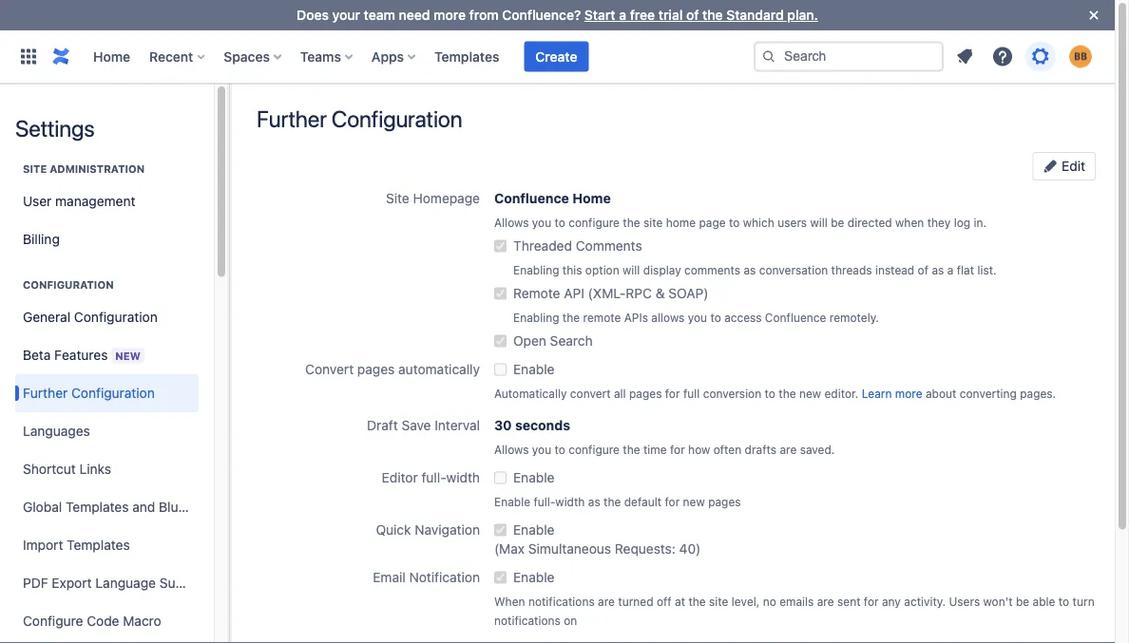 Task type: describe. For each thing, give the bounding box(es) containing it.
conversion
[[703, 387, 762, 400]]

will inside threaded comments enabling this option will display comments as conversation threads instead of as a flat list.
[[623, 263, 640, 277]]

full
[[684, 387, 700, 400]]

teams button
[[295, 41, 360, 72]]

when
[[495, 595, 525, 609]]

to inside remote api (xml-rpc & soap) enabling the remote apis allows you to access confluence remotely.
[[711, 311, 722, 324]]

home link
[[87, 41, 136, 72]]

a inside threaded comments enabling this option will display comments as conversation threads instead of as a flat list.
[[948, 263, 954, 277]]

1 vertical spatial notifications
[[495, 614, 561, 628]]

editor full-width
[[382, 470, 480, 486]]

enabling inside remote api (xml-rpc & soap) enabling the remote apis allows you to access confluence remotely.
[[514, 311, 560, 324]]

turned
[[618, 595, 654, 609]]

you inside remote api (xml-rpc & soap) enabling the remote apis allows you to access confluence remotely.
[[688, 311, 708, 324]]

all
[[614, 387, 626, 400]]

the inside 30 seconds allows you to configure the time for how often drafts are saved.
[[623, 443, 641, 456]]

language
[[95, 576, 156, 592]]

enable for automatically convert all pages for full conversion to the new editor.
[[514, 362, 555, 378]]

interval
[[435, 418, 480, 434]]

and
[[132, 500, 155, 515]]

export
[[52, 576, 92, 592]]

plan.
[[788, 7, 819, 23]]

your profile and preferences image
[[1070, 45, 1093, 68]]

when notifications are turned off at the site level, no emails are sent for any activity. users won't be able to turn notifications on
[[495, 595, 1095, 628]]

free
[[630, 7, 655, 23]]

how
[[689, 443, 711, 456]]

to inside 30 seconds allows you to configure the time for how often drafts are saved.
[[555, 443, 566, 456]]

to right page
[[729, 216, 740, 229]]

confluence inside remote api (xml-rpc & soap) enabling the remote apis allows you to access confluence remotely.
[[765, 311, 827, 324]]

configure
[[23, 614, 83, 630]]

configuration up new
[[74, 310, 158, 325]]

to inside when notifications are turned off at the site level, no emails are sent for any activity. users won't be able to turn notifications on
[[1059, 595, 1070, 609]]

open
[[514, 333, 547, 349]]

features
[[54, 347, 108, 363]]

users
[[778, 216, 808, 229]]

requests:
[[615, 542, 676, 557]]

you for home
[[532, 216, 552, 229]]

user
[[23, 194, 52, 209]]

threads
[[832, 263, 873, 277]]

open search
[[514, 333, 593, 349]]

users
[[950, 595, 981, 609]]

general configuration
[[23, 310, 158, 325]]

homepage
[[413, 191, 480, 206]]

confluence inside confluence home allows you to configure the site home page to which users will be directed when they log in.
[[495, 191, 569, 206]]

soap)
[[669, 286, 709, 301]]

shortcut links link
[[15, 451, 199, 489]]

confluence?
[[503, 7, 581, 23]]

remote api (xml-rpc & soap) enabling the remote apis allows you to access confluence remotely.
[[514, 286, 880, 324]]

site administration group
[[15, 143, 199, 264]]

0 vertical spatial new
[[800, 387, 822, 400]]

home
[[666, 216, 696, 229]]

often
[[714, 443, 742, 456]]

small image
[[1044, 158, 1059, 174]]

configure for home
[[569, 216, 620, 229]]

apps button
[[366, 41, 423, 72]]

links
[[79, 462, 111, 477]]

the left default
[[604, 495, 621, 509]]

conversation
[[760, 263, 829, 277]]

remotely.
[[830, 311, 880, 324]]

flat
[[957, 263, 975, 277]]

convert
[[570, 387, 611, 400]]

apis
[[625, 311, 649, 324]]

default
[[625, 495, 662, 509]]

home inside confluence home allows you to configure the site home page to which users will be directed when they log in.
[[573, 191, 611, 206]]

enable full-width as the default for new pages
[[495, 495, 741, 509]]

configuration up general
[[23, 279, 114, 291]]

simultaneous
[[529, 542, 612, 557]]

home inside global element
[[93, 49, 130, 64]]

convert
[[305, 362, 354, 378]]

management
[[55, 194, 135, 209]]

spaces button
[[218, 41, 289, 72]]

standard
[[727, 7, 784, 23]]

1 horizontal spatial as
[[744, 263, 756, 277]]

notification icon image
[[954, 45, 977, 68]]

general configuration link
[[15, 299, 199, 337]]

30 seconds allows you to configure the time for how often drafts are saved.
[[495, 418, 835, 456]]

of inside threaded comments enabling this option will display comments as conversation threads instead of as a flat list.
[[918, 263, 929, 277]]

site for home
[[644, 216, 663, 229]]

are inside 30 seconds allows you to configure the time for how often drafts are saved.
[[780, 443, 797, 456]]

which
[[743, 216, 775, 229]]

(max simultaneous requests: 40)
[[495, 542, 701, 557]]

api
[[564, 286, 585, 301]]

administration
[[50, 163, 145, 175]]

apps
[[372, 49, 404, 64]]

create link
[[524, 41, 589, 72]]

30
[[495, 418, 512, 434]]

comments
[[576, 238, 643, 254]]

email
[[373, 570, 406, 586]]

1 horizontal spatial more
[[896, 387, 923, 400]]

create
[[536, 49, 578, 64]]

user management link
[[15, 183, 199, 221]]

from
[[469, 7, 499, 23]]

able
[[1033, 595, 1056, 609]]

0 vertical spatial of
[[687, 7, 699, 23]]

spaces
[[224, 49, 270, 64]]

for left 'full'
[[666, 387, 680, 400]]

about
[[926, 387, 957, 400]]

2 horizontal spatial are
[[818, 595, 835, 609]]

the right trial
[[703, 7, 723, 23]]

0 vertical spatial further configuration
[[257, 106, 463, 132]]

this
[[563, 263, 583, 277]]

any
[[883, 595, 901, 609]]

40)
[[680, 542, 701, 557]]

site for notifications
[[710, 595, 729, 609]]

billing
[[23, 232, 60, 247]]

for right default
[[665, 495, 680, 509]]

your
[[332, 7, 360, 23]]

the inside when notifications are turned off at the site level, no emails are sent for any activity. users won't be able to turn notifications on
[[689, 595, 706, 609]]

close image
[[1083, 4, 1106, 27]]

import templates link
[[15, 527, 199, 565]]

0 horizontal spatial more
[[434, 7, 466, 23]]

global
[[23, 500, 62, 515]]

help icon image
[[992, 45, 1015, 68]]

does your team need more from confluence? start a free trial of the standard plan.
[[297, 7, 819, 23]]

global templates and blueprints
[[23, 500, 221, 515]]

allows for confluence
[[495, 216, 529, 229]]

further configuration inside configuration group
[[23, 386, 155, 401]]

teams
[[300, 49, 341, 64]]

won't
[[984, 595, 1013, 609]]

site for site administration
[[23, 163, 47, 175]]

saved.
[[800, 443, 835, 456]]

off
[[657, 595, 672, 609]]



Task type: vqa. For each thing, say whether or not it's contained in the screenshot.
To-
no



Task type: locate. For each thing, give the bounding box(es) containing it.
be
[[831, 216, 845, 229], [1017, 595, 1030, 609]]

new up 40)
[[683, 495, 705, 509]]

0 horizontal spatial site
[[23, 163, 47, 175]]

the right the at
[[689, 595, 706, 609]]

1 vertical spatial will
[[623, 263, 640, 277]]

0 vertical spatial site
[[23, 163, 47, 175]]

2 horizontal spatial pages
[[709, 495, 741, 509]]

instead
[[876, 263, 915, 277]]

templates inside import templates link
[[67, 538, 130, 553]]

configure code macro
[[23, 614, 161, 630]]

option
[[586, 263, 620, 277]]

you down seconds
[[532, 443, 552, 456]]

0 vertical spatial enabling
[[514, 263, 560, 277]]

1 vertical spatial confluence
[[765, 311, 827, 324]]

you for seconds
[[532, 443, 552, 456]]

you inside confluence home allows you to configure the site home page to which users will be directed when they log in.
[[532, 216, 552, 229]]

templates for global templates and blueprints
[[66, 500, 129, 515]]

1 horizontal spatial width
[[556, 495, 585, 509]]

learn more link
[[862, 387, 923, 400]]

allows inside 30 seconds allows you to configure the time for how often drafts are saved.
[[495, 443, 529, 456]]

1 horizontal spatial site
[[710, 595, 729, 609]]

1 horizontal spatial pages
[[630, 387, 662, 400]]

shortcut links
[[23, 462, 111, 477]]

1 horizontal spatial of
[[918, 263, 929, 277]]

allows down "30"
[[495, 443, 529, 456]]

0 vertical spatial a
[[619, 7, 627, 23]]

confluence down "conversation" at top
[[765, 311, 827, 324]]

site inside group
[[23, 163, 47, 175]]

to left turn
[[1059, 595, 1070, 609]]

for inside when notifications are turned off at the site level, no emails are sent for any activity. users won't be able to turn notifications on
[[864, 595, 879, 609]]

2 configure from the top
[[569, 443, 620, 456]]

1 vertical spatial further configuration
[[23, 386, 155, 401]]

1 vertical spatial allows
[[495, 443, 529, 456]]

configure inside 30 seconds allows you to configure the time for how often drafts are saved.
[[569, 443, 620, 456]]

0 vertical spatial notifications
[[529, 595, 595, 609]]

directed
[[848, 216, 893, 229]]

1 horizontal spatial a
[[948, 263, 954, 277]]

pdf export language support
[[23, 576, 209, 592]]

2 enabling from the top
[[514, 311, 560, 324]]

pages
[[358, 362, 395, 378], [630, 387, 662, 400], [709, 495, 741, 509]]

1 vertical spatial width
[[556, 495, 585, 509]]

pdf
[[23, 576, 48, 592]]

1 horizontal spatial confluence
[[765, 311, 827, 324]]

as right 'comments'
[[744, 263, 756, 277]]

support
[[160, 576, 209, 592]]

site for site homepage
[[386, 191, 410, 206]]

draft
[[367, 418, 398, 434]]

activity.
[[905, 595, 946, 609]]

the up comments
[[623, 216, 641, 229]]

0 horizontal spatial further
[[23, 386, 68, 401]]

site
[[23, 163, 47, 175], [386, 191, 410, 206]]

you down soap) at top
[[688, 311, 708, 324]]

pages right convert on the bottom left of page
[[358, 362, 395, 378]]

pages down often
[[709, 495, 741, 509]]

be left directed
[[831, 216, 845, 229]]

notifications up on
[[529, 595, 595, 609]]

draft save interval
[[367, 418, 480, 434]]

be left able
[[1017, 595, 1030, 609]]

notifications
[[529, 595, 595, 609], [495, 614, 561, 628]]

be inside when notifications are turned off at the site level, no emails are sent for any activity. users won't be able to turn notifications on
[[1017, 595, 1030, 609]]

banner containing home
[[0, 30, 1116, 84]]

save
[[402, 418, 431, 434]]

you inside 30 seconds allows you to configure the time for how often drafts are saved.
[[532, 443, 552, 456]]

0 horizontal spatial new
[[683, 495, 705, 509]]

pages right all
[[630, 387, 662, 400]]

1 vertical spatial a
[[948, 263, 954, 277]]

the left time
[[623, 443, 641, 456]]

when
[[896, 216, 925, 229]]

team
[[364, 7, 396, 23]]

0 vertical spatial more
[[434, 7, 466, 23]]

draft save interval element
[[495, 412, 571, 436]]

sent
[[838, 595, 861, 609]]

import templates
[[23, 538, 130, 553]]

further configuration link
[[15, 375, 199, 413]]

1 horizontal spatial site
[[386, 191, 410, 206]]

a
[[619, 7, 627, 23], [948, 263, 954, 277]]

width for editor
[[447, 470, 480, 486]]

to down seconds
[[555, 443, 566, 456]]

0 vertical spatial templates
[[435, 49, 500, 64]]

editor.
[[825, 387, 859, 400]]

1 horizontal spatial new
[[800, 387, 822, 400]]

a left free
[[619, 7, 627, 23]]

of right instead
[[918, 263, 929, 277]]

None checkbox
[[495, 237, 507, 256], [495, 284, 507, 303], [495, 332, 507, 351], [495, 360, 507, 379], [495, 521, 507, 540], [495, 237, 507, 256], [495, 284, 507, 303], [495, 332, 507, 351], [495, 360, 507, 379], [495, 521, 507, 540]]

as
[[744, 263, 756, 277], [932, 263, 945, 277], [588, 495, 601, 509]]

more
[[434, 7, 466, 23], [896, 387, 923, 400]]

confluence home allows you to configure the site home page to which users will be directed when they log in.
[[495, 191, 987, 229]]

full- for editor
[[422, 470, 447, 486]]

notification
[[409, 570, 480, 586]]

templates for import templates
[[67, 538, 130, 553]]

templates inside global templates and blueprints link
[[66, 500, 129, 515]]

Search field
[[754, 41, 944, 72]]

1 horizontal spatial home
[[573, 191, 611, 206]]

site left 'homepage'
[[386, 191, 410, 206]]

0 vertical spatial configure
[[569, 216, 620, 229]]

configuration up "languages" link
[[71, 386, 155, 401]]

0 horizontal spatial of
[[687, 7, 699, 23]]

width up simultaneous at the bottom of the page
[[556, 495, 585, 509]]

as up the (max simultaneous requests: 40)
[[588, 495, 601, 509]]

1 vertical spatial further
[[23, 386, 68, 401]]

1 vertical spatial home
[[573, 191, 611, 206]]

enabling inside threaded comments enabling this option will display comments as conversation threads instead of as a flat list.
[[514, 263, 560, 277]]

1 configure from the top
[[569, 216, 620, 229]]

more left "from"
[[434, 7, 466, 23]]

0 horizontal spatial home
[[93, 49, 130, 64]]

1 vertical spatial more
[[896, 387, 923, 400]]

the inside remote api (xml-rpc & soap) enabling the remote apis allows you to access confluence remotely.
[[563, 311, 580, 324]]

further right collapse sidebar image
[[257, 106, 327, 132]]

templates down "links"
[[66, 500, 129, 515]]

1 vertical spatial of
[[918, 263, 929, 277]]

1 horizontal spatial will
[[811, 216, 828, 229]]

0 horizontal spatial further configuration
[[23, 386, 155, 401]]

you
[[532, 216, 552, 229], [688, 311, 708, 324], [532, 443, 552, 456]]

enable for (max simultaneous requests: 40)
[[514, 523, 555, 538]]

log
[[955, 216, 971, 229]]

for left the any
[[864, 595, 879, 609]]

threaded comments enabling this option will display comments as conversation threads instead of as a flat list.
[[514, 238, 997, 277]]

1 horizontal spatial full-
[[534, 495, 556, 509]]

banner
[[0, 30, 1116, 84]]

allows for 30
[[495, 443, 529, 456]]

1 vertical spatial enabling
[[514, 311, 560, 324]]

2 allows from the top
[[495, 443, 529, 456]]

site left level,
[[710, 595, 729, 609]]

automatically
[[399, 362, 480, 378]]

you up threaded
[[532, 216, 552, 229]]

settings icon image
[[1030, 45, 1053, 68]]

1 horizontal spatial be
[[1017, 595, 1030, 609]]

0 vertical spatial allows
[[495, 216, 529, 229]]

1 vertical spatial be
[[1017, 595, 1030, 609]]

search image
[[762, 49, 777, 64]]

will up rpc
[[623, 263, 640, 277]]

a left flat
[[948, 263, 954, 277]]

templates inside templates link
[[435, 49, 500, 64]]

home up comments
[[573, 191, 611, 206]]

enabling up remote
[[514, 263, 560, 277]]

1 vertical spatial full-
[[534, 495, 556, 509]]

no
[[763, 595, 777, 609]]

0 vertical spatial home
[[93, 49, 130, 64]]

to left access
[[711, 311, 722, 324]]

to right 'conversion'
[[765, 387, 776, 400]]

languages
[[23, 424, 90, 439]]

1 vertical spatial templates
[[66, 500, 129, 515]]

they
[[928, 216, 951, 229]]

0 horizontal spatial be
[[831, 216, 845, 229]]

be inside confluence home allows you to configure the site home page to which users will be directed when they log in.
[[831, 216, 845, 229]]

global element
[[11, 30, 754, 83]]

full- for enable
[[534, 495, 556, 509]]

trial
[[659, 7, 683, 23]]

1 vertical spatial site
[[386, 191, 410, 206]]

the
[[703, 7, 723, 23], [623, 216, 641, 229], [563, 311, 580, 324], [779, 387, 797, 400], [623, 443, 641, 456], [604, 495, 621, 509], [689, 595, 706, 609]]

configure for seconds
[[569, 443, 620, 456]]

settings
[[15, 115, 95, 142]]

1 enabling from the top
[[514, 263, 560, 277]]

on
[[564, 614, 577, 628]]

site left home
[[644, 216, 663, 229]]

seconds
[[515, 418, 571, 434]]

are left 'turned'
[[598, 595, 615, 609]]

of right trial
[[687, 7, 699, 23]]

confluence image
[[49, 45, 72, 68]]

automatically convert all pages for full conversion to the new editor. learn more about converting pages.
[[495, 387, 1057, 400]]

code
[[87, 614, 119, 630]]

collapse sidebar image
[[207, 93, 249, 131]]

width for enable
[[556, 495, 585, 509]]

page
[[700, 216, 726, 229]]

for left the how
[[670, 443, 685, 456]]

1 horizontal spatial further configuration
[[257, 106, 463, 132]]

templates up the pdf export language support link
[[67, 538, 130, 553]]

further configuration down beta features new at the left
[[23, 386, 155, 401]]

confluence up threaded
[[495, 191, 569, 206]]

recent
[[149, 49, 193, 64]]

0 vertical spatial be
[[831, 216, 845, 229]]

emails
[[780, 595, 814, 609]]

0 vertical spatial site
[[644, 216, 663, 229]]

further inside configuration group
[[23, 386, 68, 401]]

site inside when notifications are turned off at the site level, no emails are sent for any activity. users won't be able to turn notifications on
[[710, 595, 729, 609]]

are left sent
[[818, 595, 835, 609]]

new
[[115, 350, 141, 362]]

for inside 30 seconds allows you to configure the time for how often drafts are saved.
[[670, 443, 685, 456]]

appswitcher icon image
[[17, 45, 40, 68]]

threaded
[[514, 238, 572, 254]]

0 horizontal spatial confluence
[[495, 191, 569, 206]]

quick navigation
[[376, 523, 480, 538]]

confluence
[[495, 191, 569, 206], [765, 311, 827, 324]]

further down beta
[[23, 386, 68, 401]]

macro
[[123, 614, 161, 630]]

site inside confluence home allows you to configure the site home page to which users will be directed when they log in.
[[644, 216, 663, 229]]

of
[[687, 7, 699, 23], [918, 263, 929, 277]]

2 vertical spatial you
[[532, 443, 552, 456]]

allows inside confluence home allows you to configure the site home page to which users will be directed when they log in.
[[495, 216, 529, 229]]

will inside confluence home allows you to configure the site home page to which users will be directed when they log in.
[[811, 216, 828, 229]]

beta
[[23, 347, 51, 363]]

atlassian marketplace group
[[15, 641, 199, 644]]

0 horizontal spatial width
[[447, 470, 480, 486]]

notifications down 'when'
[[495, 614, 561, 628]]

import
[[23, 538, 63, 553]]

allows up threaded
[[495, 216, 529, 229]]

list.
[[978, 263, 997, 277]]

1 vertical spatial new
[[683, 495, 705, 509]]

1 allows from the top
[[495, 216, 529, 229]]

remote
[[514, 286, 561, 301]]

1 horizontal spatial are
[[780, 443, 797, 456]]

templates down "from"
[[435, 49, 500, 64]]

pages.
[[1021, 387, 1057, 400]]

0 vertical spatial confluence
[[495, 191, 569, 206]]

convert pages automatically
[[305, 362, 480, 378]]

0 horizontal spatial as
[[588, 495, 601, 509]]

0 vertical spatial further
[[257, 106, 327, 132]]

0 horizontal spatial pages
[[358, 362, 395, 378]]

configuration group
[[15, 259, 221, 644]]

0 vertical spatial you
[[532, 216, 552, 229]]

turn
[[1073, 595, 1095, 609]]

configure inside confluence home allows you to configure the site home page to which users will be directed when they log in.
[[569, 216, 620, 229]]

0 horizontal spatial are
[[598, 595, 615, 609]]

configure down "convert"
[[569, 443, 620, 456]]

to up threaded
[[555, 216, 566, 229]]

site homepage
[[386, 191, 480, 206]]

0 vertical spatial pages
[[358, 362, 395, 378]]

rpc
[[626, 286, 652, 301]]

configure up comments
[[569, 216, 620, 229]]

full- right editor
[[422, 470, 447, 486]]

2 horizontal spatial as
[[932, 263, 945, 277]]

enabling down remote
[[514, 311, 560, 324]]

shortcut
[[23, 462, 76, 477]]

0 vertical spatial width
[[447, 470, 480, 486]]

as left flat
[[932, 263, 945, 277]]

1 horizontal spatial further
[[257, 106, 327, 132]]

1 vertical spatial you
[[688, 311, 708, 324]]

0 horizontal spatial full-
[[422, 470, 447, 486]]

enable for enable full-width as the default for new pages
[[514, 470, 555, 486]]

2 vertical spatial pages
[[709, 495, 741, 509]]

1 vertical spatial pages
[[630, 387, 662, 400]]

home right confluence image
[[93, 49, 130, 64]]

0 horizontal spatial a
[[619, 7, 627, 23]]

languages link
[[15, 413, 199, 451]]

for
[[666, 387, 680, 400], [670, 443, 685, 456], [665, 495, 680, 509], [864, 595, 879, 609]]

0 vertical spatial full-
[[422, 470, 447, 486]]

at
[[675, 595, 686, 609]]

width
[[447, 470, 480, 486], [556, 495, 585, 509]]

further configuration down global element
[[257, 106, 463, 132]]

configuration down apps popup button at the left
[[332, 106, 463, 132]]

1 vertical spatial configure
[[569, 443, 620, 456]]

enable for when notifications are turned off at the site level, no emails are sent for any activity. users won't be able to turn notifications on
[[514, 570, 555, 586]]

site up user
[[23, 163, 47, 175]]

further
[[257, 106, 327, 132], [23, 386, 68, 401]]

new left editor.
[[800, 387, 822, 400]]

1 vertical spatial site
[[710, 595, 729, 609]]

the inside confluence home allows you to configure the site home page to which users will be directed when they log in.
[[623, 216, 641, 229]]

more right learn
[[896, 387, 923, 400]]

0 horizontal spatial will
[[623, 263, 640, 277]]

converting
[[960, 387, 1017, 400]]

width down interval
[[447, 470, 480, 486]]

the left editor.
[[779, 387, 797, 400]]

full- up simultaneous at the bottom of the page
[[534, 495, 556, 509]]

to
[[555, 216, 566, 229], [729, 216, 740, 229], [711, 311, 722, 324], [765, 387, 776, 400], [555, 443, 566, 456], [1059, 595, 1070, 609]]

the up search
[[563, 311, 580, 324]]

will right users
[[811, 216, 828, 229]]

confluence image
[[49, 45, 72, 68]]

are right drafts
[[780, 443, 797, 456]]

None checkbox
[[495, 469, 507, 488], [495, 569, 507, 588], [495, 640, 507, 644], [495, 469, 507, 488], [495, 569, 507, 588], [495, 640, 507, 644]]

allows
[[652, 311, 685, 324]]

in.
[[974, 216, 987, 229]]

0 vertical spatial will
[[811, 216, 828, 229]]

remote
[[583, 311, 621, 324]]

2 vertical spatial templates
[[67, 538, 130, 553]]

automatically
[[495, 387, 567, 400]]

templates link
[[429, 41, 505, 72]]

site administration
[[23, 163, 145, 175]]

0 horizontal spatial site
[[644, 216, 663, 229]]



